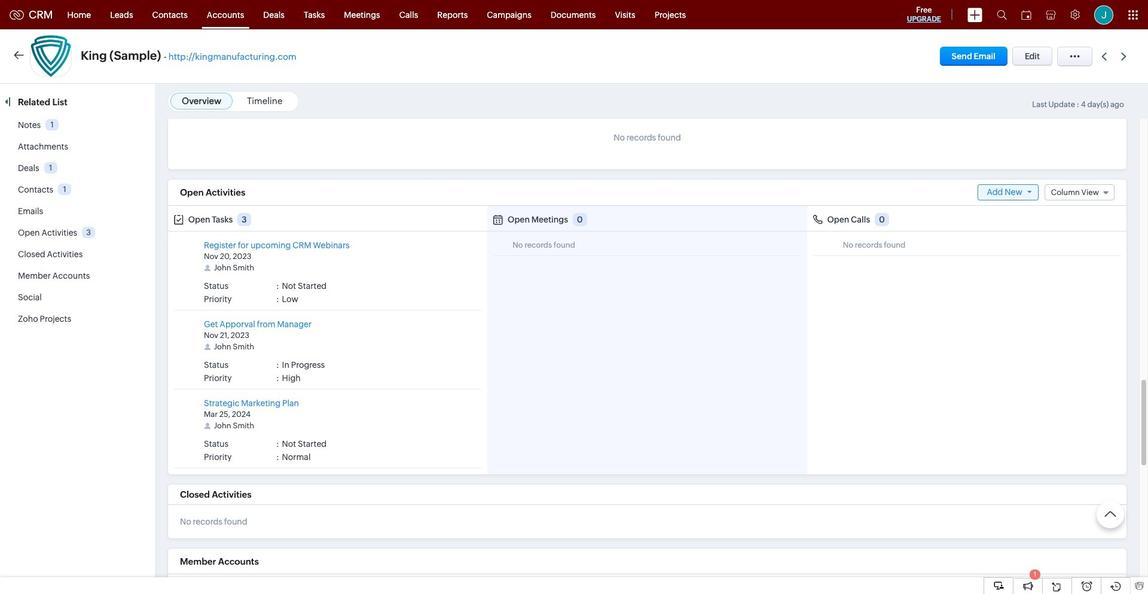 Task type: describe. For each thing, give the bounding box(es) containing it.
search image
[[997, 10, 1007, 20]]

logo image
[[10, 10, 24, 19]]

profile image
[[1095, 5, 1114, 24]]

next record image
[[1122, 52, 1129, 60]]



Task type: vqa. For each thing, say whether or not it's contained in the screenshot.
Previous Record icon
yes



Task type: locate. For each thing, give the bounding box(es) containing it.
profile element
[[1088, 0, 1121, 29]]

create menu image
[[968, 7, 983, 22]]

create menu element
[[961, 0, 990, 29]]

calendar image
[[1022, 10, 1032, 19]]

None field
[[1045, 184, 1115, 200]]

search element
[[990, 0, 1015, 29]]

previous record image
[[1102, 52, 1107, 60]]



